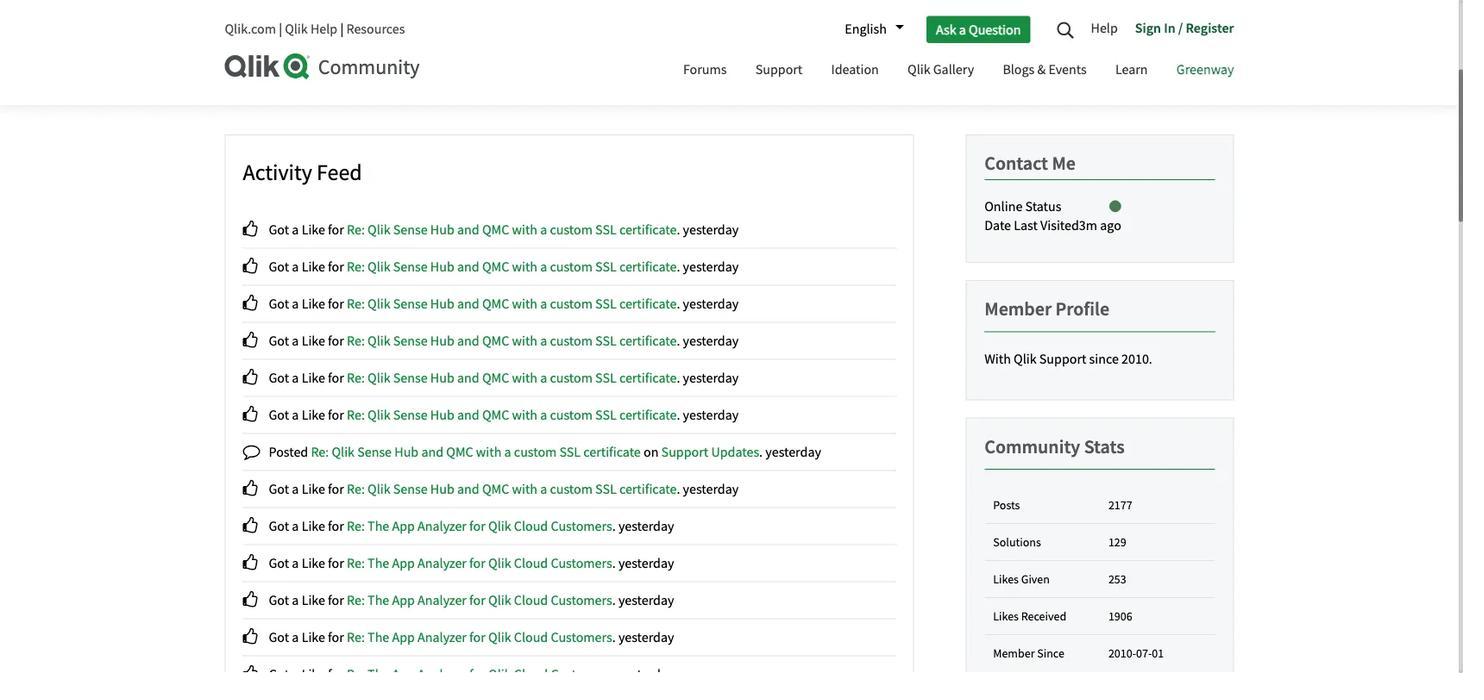 Task type: describe. For each thing, give the bounding box(es) containing it.
11 like from the top
[[302, 630, 325, 647]]

2010.
[[1122, 351, 1153, 369]]

8 got from the top
[[269, 518, 289, 536]]

6 like from the top
[[302, 407, 325, 425]]

likes for likes received
[[993, 610, 1019, 625]]

community link
[[225, 53, 653, 80]]

qlik gallery link
[[895, 46, 987, 97]]

3 app from the top
[[392, 592, 415, 610]]

learn button
[[1103, 46, 1161, 97]]

07-
[[1136, 647, 1152, 662]]

blogs for blogs & events dropdown button at the right
[[1003, 61, 1035, 79]]

likes for likes given
[[993, 573, 1019, 588]]

analyzer for second re: the app analyzer for qlik cloud customers link from the top
[[418, 555, 467, 573]]

received
[[1021, 610, 1067, 625]]

2 got from the top
[[269, 259, 289, 276]]

community for community stats
[[985, 435, 1080, 459]]

solutions
[[993, 535, 1041, 551]]

resources link
[[346, 20, 405, 38]]

got a like for re: the app analyzer for qlik cloud customers . yesterday for second re: the app analyzer for qlik cloud customers link from the top
[[269, 555, 674, 573]]

activity
[[243, 159, 312, 188]]

menu bar containing forums
[[670, 46, 1247, 97]]

user is online image
[[1110, 200, 1121, 214]]

posted re: qlik sense hub and qmc with a custom ssl certificate on support updates . yesterday
[[269, 444, 821, 462]]

saas
[[784, 10, 813, 28]]

‎2010-07-01
[[1109, 647, 1164, 662]]

since
[[1037, 647, 1065, 662]]

customers for fourth re: the app analyzer for qlik cloud customers link from the top of the list containing got a like for
[[551, 630, 612, 647]]

blogs for "blogs & events" link
[[335, 64, 366, 82]]

in
[[1164, 19, 1176, 36]]

qlik community link
[[225, 64, 318, 82]]

member since
[[993, 647, 1065, 662]]

stats
[[1084, 435, 1125, 459]]

with
[[985, 351, 1011, 369]]

date last visited 3m ago
[[985, 218, 1121, 235]]

qlik help link
[[285, 20, 338, 38]]

13th:
[[912, 10, 941, 28]]

contact me heading
[[985, 152, 1076, 176]]

support inside popup button
[[755, 61, 803, 79]]

ask a question
[[936, 20, 1021, 38]]

forums button
[[670, 46, 740, 97]]

given
[[1021, 573, 1050, 588]]

& for "blogs & events" link
[[369, 64, 378, 82]]

129
[[1109, 535, 1127, 551]]

the for second re: the app analyzer for qlik cloud customers link from the top
[[368, 555, 389, 573]]

4 cloud from the top
[[514, 630, 548, 647]]

likes given
[[993, 573, 1050, 588]]

member for member since
[[993, 647, 1035, 662]]

2 app from the top
[[392, 555, 415, 573]]

5 got a like for re: qlik sense hub and qmc with a custom ssl certificate . yesterday from the top
[[269, 370, 739, 387]]

date
[[985, 218, 1011, 235]]

customers for second re: the app analyzer for qlik cloud customers link from the top
[[551, 555, 612, 573]]

posted
[[269, 444, 308, 462]]

forums
[[683, 61, 727, 79]]

qlik:
[[595, 10, 622, 28]]

the for fourth re: the app analyzer for qlik cloud customers link from the top of the list containing got a like for
[[368, 630, 389, 647]]

/
[[1178, 19, 1183, 36]]

on inside list
[[644, 444, 659, 462]]

support button
[[743, 46, 816, 97]]

ideation button
[[818, 46, 892, 97]]

6 got from the top
[[269, 407, 289, 425]]

ideation
[[831, 61, 879, 79]]

[webinar]  accenture & qlik:  accelerating bi migration to saas with qlik on dec 13th: register
[[458, 10, 1001, 28]]

01
[[1152, 647, 1164, 662]]

3m
[[1079, 218, 1098, 235]]

3 re: the app analyzer for qlik cloud customers link from the top
[[347, 592, 612, 610]]

1 like from the top
[[302, 221, 325, 239]]

qlik community
[[225, 64, 318, 82]]

ask
[[936, 20, 956, 38]]

2 like from the top
[[302, 259, 325, 276]]

sign
[[1135, 19, 1161, 36]]

register
[[1186, 19, 1234, 36]]

visited
[[1041, 218, 1079, 235]]

4 like from the top
[[302, 333, 325, 350]]

likes received
[[993, 610, 1067, 625]]

blogs & events for "blogs & events" link
[[335, 64, 419, 82]]

2 | from the left
[[340, 20, 344, 38]]

me
[[1052, 152, 1076, 176]]

0 vertical spatial on
[[870, 10, 885, 28]]

9 got from the top
[[269, 555, 289, 573]]

dec
[[887, 10, 909, 28]]

analyzer for fourth re: the app analyzer for qlik cloud customers link from the top of the list containing got a like for
[[418, 630, 467, 647]]

english button
[[836, 15, 904, 44]]

list for activity feed
[[243, 212, 896, 674]]

accelerating
[[624, 10, 695, 28]]

1 got from the top
[[269, 221, 289, 239]]

1 horizontal spatial &
[[584, 10, 592, 28]]

4 app from the top
[[392, 630, 415, 647]]

10 got from the top
[[269, 592, 289, 610]]

feed
[[317, 159, 362, 188]]

to
[[770, 10, 781, 28]]

online status
[[985, 199, 1062, 216]]

got a like for re: the app analyzer for qlik cloud customers . yesterday for 3rd re: the app analyzer for qlik cloud customers link from the top
[[269, 592, 674, 610]]

1 horizontal spatial help
[[1091, 19, 1118, 37]]

community stats
[[985, 435, 1125, 459]]

5 like from the top
[[302, 370, 325, 387]]

blogs & events button
[[990, 46, 1100, 97]]

1 app from the top
[[392, 518, 415, 536]]

status
[[1025, 199, 1062, 216]]

help link
[[1091, 13, 1127, 46]]

1 re: the app analyzer for qlik cloud customers link from the top
[[347, 518, 612, 536]]

253
[[1109, 573, 1127, 588]]

sign in / register link
[[1127, 13, 1234, 46]]

the for fourth re: the app analyzer for qlik cloud customers link from the bottom
[[368, 518, 389, 536]]

resources
[[346, 20, 405, 38]]

2177
[[1109, 498, 1133, 514]]

register link
[[941, 10, 1001, 28]]

learn
[[1116, 61, 1148, 79]]



Task type: locate. For each thing, give the bounding box(es) containing it.
3 got from the top
[[269, 296, 289, 313]]

4 got a like for re: qlik sense hub and qmc with a custom ssl certificate . yesterday from the top
[[269, 333, 739, 350]]

posts
[[993, 498, 1020, 514]]

help left resources link
[[311, 20, 338, 38]]

blogs & events link
[[335, 64, 419, 82]]

0 vertical spatial likes
[[993, 573, 1019, 588]]

1 cloud from the top
[[514, 518, 548, 536]]

events for "blogs & events" link
[[380, 64, 419, 82]]

1 got a like for re: the app analyzer for qlik cloud customers . yesterday from the top
[[269, 518, 674, 536]]

list containing qlik community
[[225, 51, 1187, 96]]

6 got a like for re: qlik sense hub and qmc with a custom ssl certificate . yesterday from the top
[[269, 407, 739, 425]]

5 got from the top
[[269, 370, 289, 387]]

menu bar
[[670, 46, 1247, 97]]

on left dec on the top of the page
[[870, 10, 885, 28]]

member left since
[[993, 647, 1035, 662]]

events inside dropdown button
[[1049, 61, 1087, 79]]

11 got from the top
[[269, 630, 289, 647]]

events down resources
[[380, 64, 419, 82]]

migration
[[712, 10, 767, 28]]

help left sign
[[1091, 19, 1118, 37]]

last
[[1014, 218, 1038, 235]]

3 analyzer from the top
[[418, 592, 467, 610]]

3 got a like for re: qlik sense hub and qmc with a custom ssl certificate . yesterday from the top
[[269, 296, 739, 313]]

[webinar]
[[458, 10, 521, 28]]

1 horizontal spatial |
[[340, 20, 344, 38]]

the for 3rd re: the app analyzer for qlik cloud customers link from the top
[[368, 592, 389, 610]]

2 horizontal spatial support
[[1039, 351, 1087, 369]]

0 horizontal spatial help
[[311, 20, 338, 38]]

list
[[225, 51, 1187, 96], [243, 212, 896, 674], [985, 236, 1215, 245]]

1 analyzer from the top
[[418, 518, 467, 536]]

activity feed
[[243, 159, 362, 188]]

&
[[584, 10, 592, 28], [1038, 61, 1046, 79], [369, 64, 378, 82]]

2 got a like for re: the app analyzer for qlik cloud customers . yesterday from the top
[[269, 555, 674, 573]]

0 horizontal spatial &
[[369, 64, 378, 82]]

qlik.com | qlik help | resources
[[225, 20, 405, 38]]

blogs down resources link
[[335, 64, 366, 82]]

blogs & events inside blogs & events dropdown button
[[1003, 61, 1087, 79]]

gallery
[[933, 61, 974, 79]]

support left since
[[1039, 351, 1087, 369]]

and
[[457, 221, 479, 239], [457, 259, 479, 276], [457, 296, 479, 313], [457, 333, 479, 350], [457, 370, 479, 387], [457, 407, 479, 425], [421, 444, 444, 462], [457, 481, 479, 499]]

1906
[[1109, 610, 1133, 625]]

blogs
[[1003, 61, 1035, 79], [335, 64, 366, 82]]

blogs & events for blogs & events dropdown button at the right
[[1003, 61, 1087, 79]]

with qlik support since 2010.
[[985, 351, 1153, 369]]

& inside dropdown button
[[1038, 61, 1046, 79]]

4 analyzer from the top
[[418, 630, 467, 647]]

likes
[[993, 573, 1019, 588], [993, 610, 1019, 625]]

3 cloud from the top
[[514, 592, 548, 610]]

1 horizontal spatial on
[[870, 10, 885, 28]]

accenture
[[524, 10, 581, 28]]

analyzer for 3rd re: the app analyzer for qlik cloud customers link from the top
[[418, 592, 467, 610]]

greenway link
[[1164, 46, 1247, 97]]

updates
[[711, 444, 759, 462]]

1 | from the left
[[279, 20, 282, 38]]

|
[[279, 20, 282, 38], [340, 20, 344, 38]]

english
[[845, 20, 887, 38]]

member
[[985, 298, 1052, 321], [993, 647, 1035, 662]]

| right qlik.com
[[279, 20, 282, 38]]

0 horizontal spatial blogs & events
[[335, 64, 419, 82]]

community for community
[[318, 54, 420, 80]]

got a like for re: the app analyzer for qlik cloud customers . yesterday for fourth re: the app analyzer for qlik cloud customers link from the top of the list containing got a like for
[[269, 630, 674, 647]]

activity feed heading
[[243, 159, 362, 188]]

customers
[[551, 518, 612, 536], [551, 555, 612, 573], [551, 592, 612, 610], [551, 630, 612, 647]]

3 the from the top
[[368, 592, 389, 610]]

profile
[[1056, 298, 1110, 321]]

custom
[[550, 221, 593, 239], [550, 259, 593, 276], [550, 296, 593, 313], [550, 333, 593, 350], [550, 370, 593, 387], [550, 407, 593, 425], [514, 444, 557, 462], [550, 481, 593, 499]]

4 re: the app analyzer for qlik cloud customers link from the top
[[347, 630, 612, 647]]

1 vertical spatial on
[[644, 444, 659, 462]]

qlik.com link
[[225, 20, 276, 38]]

7 like from the top
[[302, 481, 325, 499]]

the
[[368, 518, 389, 536], [368, 555, 389, 573], [368, 592, 389, 610], [368, 630, 389, 647]]

3 customers from the top
[[551, 592, 612, 610]]

| right qlik help link
[[340, 20, 344, 38]]

blogs & events down question
[[1003, 61, 1087, 79]]

0 horizontal spatial events
[[380, 64, 419, 82]]

member for member profile
[[985, 298, 1052, 321]]

1 the from the top
[[368, 518, 389, 536]]

like
[[302, 221, 325, 239], [302, 259, 325, 276], [302, 296, 325, 313], [302, 333, 325, 350], [302, 370, 325, 387], [302, 407, 325, 425], [302, 481, 325, 499], [302, 518, 325, 536], [302, 555, 325, 573], [302, 592, 325, 610], [302, 630, 325, 647]]

2 customers from the top
[[551, 555, 612, 573]]

4 customers from the top
[[551, 630, 612, 647]]

support
[[755, 61, 803, 79], [1039, 351, 1087, 369], [661, 444, 709, 462]]

cloud
[[514, 518, 548, 536], [514, 555, 548, 573], [514, 592, 548, 610], [514, 630, 548, 647]]

qmc
[[482, 221, 509, 239], [482, 259, 509, 276], [482, 296, 509, 313], [482, 333, 509, 350], [482, 370, 509, 387], [482, 407, 509, 425], [446, 444, 473, 462], [482, 481, 509, 499]]

1 likes from the top
[[993, 573, 1019, 588]]

got a like for re: the app analyzer for qlik cloud customers . yesterday for fourth re: the app analyzer for qlik cloud customers link from the bottom
[[269, 518, 674, 536]]

qlik image
[[225, 53, 311, 79]]

7 got from the top
[[269, 481, 289, 499]]

1 customers from the top
[[551, 518, 612, 536]]

2 re: the app analyzer for qlik cloud customers link from the top
[[347, 555, 612, 573]]

events inside list
[[380, 64, 419, 82]]

1 horizontal spatial blogs & events
[[1003, 61, 1087, 79]]

3 like from the top
[[302, 296, 325, 313]]

analyzer
[[418, 518, 467, 536], [418, 555, 467, 573], [418, 592, 467, 610], [418, 630, 467, 647]]

1 vertical spatial support
[[1039, 351, 1087, 369]]

register
[[944, 10, 1001, 28]]

qlik gallery
[[908, 61, 974, 79]]

community down resources
[[318, 54, 420, 80]]

0 horizontal spatial on
[[644, 444, 659, 462]]

10 like from the top
[[302, 592, 325, 610]]

list for [webinar]  accenture & qlik:  accelerating bi migration to saas with qlik on dec 13th:
[[225, 51, 1187, 96]]

on left 'support updates' link
[[644, 444, 659, 462]]

2 horizontal spatial &
[[1038, 61, 1046, 79]]

likes left the received on the right bottom of page
[[993, 610, 1019, 625]]

1 vertical spatial member
[[993, 647, 1035, 662]]

ssl
[[595, 221, 617, 239], [595, 259, 617, 276], [595, 296, 617, 313], [595, 333, 617, 350], [595, 370, 617, 387], [595, 407, 617, 425], [560, 444, 581, 462], [595, 481, 617, 499]]

blogs & events down resources link
[[335, 64, 419, 82]]

.
[[677, 221, 680, 239], [677, 259, 680, 276], [677, 296, 680, 313], [677, 333, 680, 350], [677, 370, 680, 387], [677, 407, 680, 425], [759, 444, 763, 462], [677, 481, 680, 499], [612, 518, 616, 536], [612, 555, 616, 573], [612, 592, 616, 610], [612, 630, 616, 647]]

7 got a like for re: qlik sense hub and qmc with a custom ssl certificate . yesterday from the top
[[269, 481, 739, 499]]

ago
[[1100, 218, 1121, 235]]

contact me
[[985, 152, 1076, 176]]

online
[[985, 199, 1023, 216]]

sign in / register
[[1135, 19, 1234, 36]]

qlik.com
[[225, 20, 276, 38]]

app
[[392, 518, 415, 536], [392, 555, 415, 573], [392, 592, 415, 610], [392, 630, 415, 647]]

greenway
[[1177, 61, 1234, 79]]

4 the from the top
[[368, 630, 389, 647]]

1 horizontal spatial blogs
[[1003, 61, 1035, 79]]

certificate
[[619, 221, 677, 239], [619, 259, 677, 276], [619, 296, 677, 313], [619, 333, 677, 350], [619, 370, 677, 387], [619, 407, 677, 425], [584, 444, 641, 462], [619, 481, 677, 499]]

2 got a like for re: qlik sense hub and qmc with a custom ssl certificate . yesterday from the top
[[269, 259, 739, 276]]

for
[[328, 221, 344, 239], [328, 259, 344, 276], [328, 296, 344, 313], [328, 333, 344, 350], [328, 370, 344, 387], [328, 407, 344, 425], [328, 481, 344, 499], [328, 518, 344, 536], [469, 518, 486, 536], [328, 555, 344, 573], [469, 555, 486, 573], [328, 592, 344, 610], [469, 592, 486, 610], [328, 630, 344, 647], [469, 630, 486, 647]]

yesterday
[[683, 221, 739, 239], [683, 259, 739, 276], [683, 296, 739, 313], [683, 333, 739, 350], [683, 370, 739, 387], [683, 407, 739, 425], [766, 444, 821, 462], [683, 481, 739, 499], [619, 518, 674, 536], [619, 555, 674, 573], [619, 592, 674, 610], [619, 630, 674, 647]]

list containing got a like for
[[243, 212, 896, 674]]

2 vertical spatial support
[[661, 444, 709, 462]]

member profile
[[985, 298, 1110, 321]]

0 vertical spatial member
[[985, 298, 1052, 321]]

0 horizontal spatial support
[[661, 444, 709, 462]]

re: the app analyzer for qlik cloud customers link
[[347, 518, 612, 536], [347, 555, 612, 573], [347, 592, 612, 610], [347, 630, 612, 647]]

0 vertical spatial support
[[755, 61, 803, 79]]

re:
[[347, 221, 365, 239], [347, 259, 365, 276], [347, 296, 365, 313], [347, 333, 365, 350], [347, 370, 365, 387], [347, 407, 365, 425], [311, 444, 329, 462], [347, 481, 365, 499], [347, 518, 365, 536], [347, 555, 365, 573], [347, 592, 365, 610], [347, 630, 365, 647]]

3 got a like for re: the app analyzer for qlik cloud customers . yesterday from the top
[[269, 592, 674, 610]]

4 got a like for re: the app analyzer for qlik cloud customers . yesterday from the top
[[269, 630, 674, 647]]

community down qlik help link
[[250, 64, 318, 82]]

got a like for re: the app analyzer for qlik cloud customers . yesterday
[[269, 518, 674, 536], [269, 555, 674, 573], [269, 592, 674, 610], [269, 630, 674, 647]]

2 the from the top
[[368, 555, 389, 573]]

8 like from the top
[[302, 518, 325, 536]]

member up the "with"
[[985, 298, 1052, 321]]

1 vertical spatial likes
[[993, 610, 1019, 625]]

0 horizontal spatial blogs
[[335, 64, 366, 82]]

a
[[959, 20, 966, 38], [292, 221, 299, 239], [540, 221, 547, 239], [292, 259, 299, 276], [540, 259, 547, 276], [292, 296, 299, 313], [540, 296, 547, 313], [292, 333, 299, 350], [540, 333, 547, 350], [292, 370, 299, 387], [540, 370, 547, 387], [292, 407, 299, 425], [540, 407, 547, 425], [504, 444, 511, 462], [292, 481, 299, 499], [540, 481, 547, 499], [292, 518, 299, 536], [292, 555, 299, 573], [292, 592, 299, 610], [292, 630, 299, 647]]

blogs inside dropdown button
[[1003, 61, 1035, 79]]

ask a question link
[[927, 16, 1031, 43]]

qlik
[[844, 10, 867, 28], [285, 20, 308, 38], [908, 61, 931, 79], [225, 64, 248, 82], [368, 221, 390, 239], [368, 259, 390, 276], [368, 296, 390, 313], [368, 333, 390, 350], [1014, 351, 1037, 369], [368, 370, 390, 387], [368, 407, 390, 425], [332, 444, 355, 462], [368, 481, 390, 499], [488, 518, 511, 536], [488, 555, 511, 573], [488, 592, 511, 610], [488, 630, 511, 647]]

hub
[[430, 221, 455, 239], [430, 259, 455, 276], [430, 296, 455, 313], [430, 333, 455, 350], [430, 370, 455, 387], [430, 407, 455, 425], [395, 444, 419, 462], [430, 481, 455, 499]]

customers for 3rd re: the app analyzer for qlik cloud customers link from the top
[[551, 592, 612, 610]]

1 horizontal spatial support
[[755, 61, 803, 79]]

customers for fourth re: the app analyzer for qlik cloud customers link from the bottom
[[551, 518, 612, 536]]

support updates link
[[661, 444, 759, 462]]

2 cloud from the top
[[514, 555, 548, 573]]

blogs down question
[[1003, 61, 1035, 79]]

got
[[269, 221, 289, 239], [269, 259, 289, 276], [269, 296, 289, 313], [269, 333, 289, 350], [269, 370, 289, 387], [269, 407, 289, 425], [269, 481, 289, 499], [269, 518, 289, 536], [269, 555, 289, 573], [269, 592, 289, 610], [269, 630, 289, 647]]

events for blogs & events dropdown button at the right
[[1049, 61, 1087, 79]]

community inside list
[[250, 64, 318, 82]]

& for blogs & events dropdown button at the right
[[1038, 61, 1046, 79]]

question
[[969, 20, 1021, 38]]

likes left given
[[993, 573, 1019, 588]]

4 got from the top
[[269, 333, 289, 350]]

‎2010-
[[1109, 647, 1136, 662]]

community up posts
[[985, 435, 1080, 459]]

events
[[1049, 61, 1087, 79], [380, 64, 419, 82]]

2 analyzer from the top
[[418, 555, 467, 573]]

0 horizontal spatial |
[[279, 20, 282, 38]]

bi
[[698, 10, 709, 28]]

support down to at the top right
[[755, 61, 803, 79]]

contact
[[985, 152, 1048, 176]]

support left updates
[[661, 444, 709, 462]]

since
[[1089, 351, 1119, 369]]

9 like from the top
[[302, 555, 325, 573]]

1 horizontal spatial events
[[1049, 61, 1087, 79]]

1 got a like for re: qlik sense hub and qmc with a custom ssl certificate . yesterday from the top
[[269, 221, 739, 239]]

2 likes from the top
[[993, 610, 1019, 625]]

events left learn
[[1049, 61, 1087, 79]]

analyzer for fourth re: the app analyzer for qlik cloud customers link from the bottom
[[418, 518, 467, 536]]

re: qlik sense hub and qmc with a custom ssl certificate link
[[347, 221, 677, 239], [347, 259, 677, 276], [347, 296, 677, 313], [347, 333, 677, 350], [347, 370, 677, 387], [347, 407, 677, 425], [311, 444, 641, 462], [347, 481, 677, 499]]



Task type: vqa. For each thing, say whether or not it's contained in the screenshot.
2nd CUSTOMERS from the top of the page
yes



